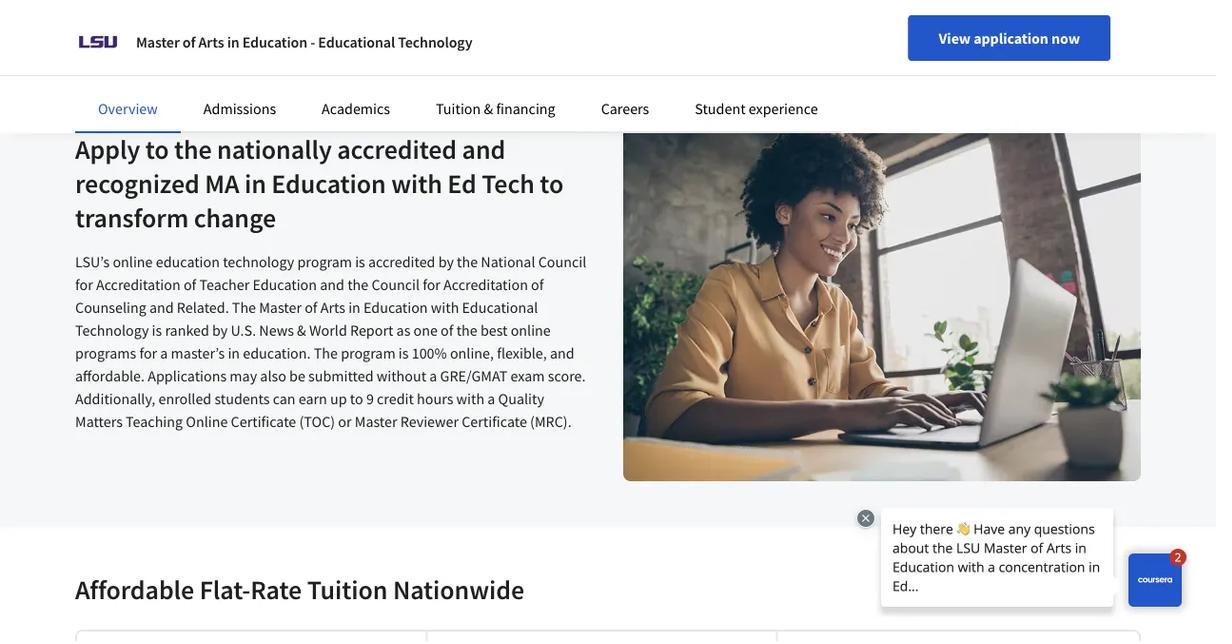 Task type: vqa. For each thing, say whether or not it's contained in the screenshot.
"potential"
no



Task type: describe. For each thing, give the bounding box(es) containing it.
academics
[[322, 99, 390, 118]]

nationally
[[217, 133, 332, 166]]

1 horizontal spatial for
[[139, 344, 157, 363]]

programs
[[75, 344, 136, 363]]

flat-
[[200, 573, 251, 607]]

related.
[[177, 298, 229, 317]]

arts inside lsu's online education technology program is accredited by the national council for accreditation of teacher education and the council for accreditation of counseling and related.  the master of arts in education with educational technology is ranked by u.s. news & world report as one of the best online programs for a master's in education. the program is 100% online, flexible, and affordable. applications may also be submitted without a gre/gmat exam score. additionally, enrolled students can earn up to 9 credit hours with a quality matters teaching online certificate (toc) or master reviewer certificate (mrc).
[[320, 298, 345, 317]]

now
[[1052, 29, 1080, 48]]

credit
[[377, 389, 414, 408]]

accredited inside lsu's online education technology program is accredited by the national council for accreditation of teacher education and the council for accreditation of counseling and related.  the master of arts in education with educational technology is ranked by u.s. news & world report as one of the best online programs for a master's in education. the program is 100% online, flexible, and affordable. applications may also be submitted without a gre/gmat exam score. additionally, enrolled students can earn up to 9 credit hours with a quality matters teaching online certificate (toc) or master reviewer certificate (mrc).
[[368, 252, 435, 271]]

change
[[194, 201, 276, 235]]

and up the score.
[[550, 344, 575, 363]]

in up report
[[348, 298, 361, 317]]

affordable.
[[75, 366, 145, 385]]

of right one
[[441, 321, 453, 340]]

best
[[481, 321, 508, 340]]

news
[[259, 321, 294, 340]]

may
[[230, 366, 257, 385]]

quality
[[498, 389, 544, 408]]

of right the louisiana state university logo
[[183, 32, 196, 51]]

educational inside lsu's online education technology program is accredited by the national council for accreditation of teacher education and the council for accreditation of counseling and related.  the master of arts in education with educational technology is ranked by u.s. news & world report as one of the best online programs for a master's in education. the program is 100% online, flexible, and affordable. applications may also be submitted without a gre/gmat exam score. additionally, enrolled students can earn up to 9 credit hours with a quality matters teaching online certificate (toc) or master reviewer certificate (mrc).
[[462, 298, 538, 317]]

0 horizontal spatial the
[[232, 298, 256, 317]]

education
[[156, 252, 220, 271]]

in up admissions
[[227, 32, 239, 51]]

1 horizontal spatial a
[[430, 366, 437, 385]]

tech
[[482, 167, 535, 200]]

earn
[[299, 389, 327, 408]]

be
[[289, 366, 305, 385]]

technology
[[223, 252, 294, 271]]

accredited inside 'apply to the nationally accredited and recognized ma in education with ed tech to transform change'
[[337, 133, 457, 166]]

score.
[[548, 366, 586, 385]]

louisiana state university logo image
[[75, 19, 121, 65]]

2 vertical spatial master
[[355, 412, 397, 431]]

experience
[[749, 99, 818, 118]]

overview link
[[98, 99, 158, 118]]

careers link
[[601, 99, 649, 118]]

0 horizontal spatial to
[[145, 133, 169, 166]]

1 vertical spatial master
[[259, 298, 302, 317]]

financing
[[496, 99, 555, 118]]

hours
[[417, 389, 453, 408]]

ma
[[205, 167, 239, 200]]

transform
[[75, 201, 189, 235]]

submitted
[[308, 366, 374, 385]]

1 horizontal spatial technology
[[398, 32, 473, 51]]

applications
[[148, 366, 227, 385]]

education down technology
[[253, 275, 317, 294]]

exam
[[511, 366, 545, 385]]

lsu's
[[75, 252, 110, 271]]

2 horizontal spatial for
[[423, 275, 441, 294]]

teaching
[[126, 412, 183, 431]]

1 vertical spatial online
[[511, 321, 551, 340]]

0 horizontal spatial for
[[75, 275, 93, 294]]

academics link
[[322, 99, 390, 118]]

rate
[[251, 573, 302, 607]]

apply to the nationally accredited and recognized ma in education with ed tech to transform change
[[75, 133, 564, 235]]

with inside 'apply to the nationally accredited and recognized ma in education with ed tech to transform change'
[[391, 167, 442, 200]]

or
[[338, 412, 352, 431]]

teacher
[[199, 275, 250, 294]]

admissions
[[204, 99, 276, 118]]

(toc)
[[299, 412, 335, 431]]

affordable
[[75, 573, 194, 607]]

0 horizontal spatial by
[[212, 321, 228, 340]]

apply
[[75, 133, 140, 166]]

online,
[[450, 344, 494, 363]]

1 vertical spatial program
[[341, 344, 396, 363]]

education up as
[[364, 298, 428, 317]]

2 horizontal spatial is
[[399, 344, 409, 363]]

application
[[974, 29, 1049, 48]]

nationwide
[[393, 573, 524, 607]]

matters
[[75, 412, 123, 431]]

0 horizontal spatial online
[[113, 252, 153, 271]]

one
[[414, 321, 438, 340]]

1 list item from the left
[[77, 632, 428, 641]]

(mrc).
[[530, 412, 572, 431]]

in up may
[[228, 344, 240, 363]]

of down national
[[531, 275, 544, 294]]

reviewer
[[400, 412, 459, 431]]

u.s.
[[231, 321, 256, 340]]



Task type: locate. For each thing, give the bounding box(es) containing it.
1 accreditation from the left
[[96, 275, 181, 294]]

master down 9
[[355, 412, 397, 431]]

a down 'gre/gmat'
[[488, 389, 495, 408]]

the up online,
[[456, 321, 477, 340]]

lsu's online education technology program is accredited by the national council for accreditation of teacher education and the council for accreditation of counseling and related.  the master of arts in education with educational technology is ranked by u.s. news & world report as one of the best online programs for a master's in education. the program is 100% online, flexible, and affordable. applications may also be submitted without a gre/gmat exam score. additionally, enrolled students can earn up to 9 credit hours with a quality matters teaching online certificate (toc) or master reviewer certificate (mrc).
[[75, 252, 587, 431]]

2 list item from the left
[[428, 632, 778, 641]]

educational up best
[[462, 298, 538, 317]]

accreditation
[[96, 275, 181, 294], [444, 275, 528, 294]]

program
[[297, 252, 352, 271], [341, 344, 396, 363]]

1 vertical spatial council
[[372, 275, 420, 294]]

3 list item from the left
[[778, 632, 1129, 641]]

tuition & financing
[[436, 99, 555, 118]]

1 vertical spatial by
[[212, 321, 228, 340]]

1 horizontal spatial online
[[511, 321, 551, 340]]

council up as
[[372, 275, 420, 294]]

for down the "lsu's"
[[75, 275, 93, 294]]

1 horizontal spatial is
[[355, 252, 365, 271]]

arts up admissions link
[[198, 32, 224, 51]]

affordable flat-rate tuition nationwide
[[75, 573, 524, 607]]

0 horizontal spatial certificate
[[231, 412, 296, 431]]

the up report
[[348, 275, 369, 294]]

0 vertical spatial tuition
[[436, 99, 481, 118]]

without
[[377, 366, 426, 385]]

ranked
[[165, 321, 209, 340]]

and
[[462, 133, 506, 166], [320, 275, 344, 294], [149, 298, 174, 317], [550, 344, 575, 363]]

flexible,
[[497, 344, 547, 363]]

program down report
[[341, 344, 396, 363]]

technology inside lsu's online education technology program is accredited by the national council for accreditation of teacher education and the council for accreditation of counseling and related.  the master of arts in education with educational technology is ranked by u.s. news & world report as one of the best online programs for a master's in education. the program is 100% online, flexible, and affordable. applications may also be submitted without a gre/gmat exam score. additionally, enrolled students can earn up to 9 credit hours with a quality matters teaching online certificate (toc) or master reviewer certificate (mrc).
[[75, 321, 149, 340]]

2 certificate from the left
[[462, 412, 527, 431]]

1 vertical spatial the
[[314, 344, 338, 363]]

online
[[186, 412, 228, 431]]

1 horizontal spatial educational
[[462, 298, 538, 317]]

is left ranked
[[152, 321, 162, 340]]

list
[[75, 630, 1141, 641]]

&
[[484, 99, 493, 118], [297, 321, 306, 340]]

additionally,
[[75, 389, 155, 408]]

& left the financing
[[484, 99, 493, 118]]

& right news
[[297, 321, 306, 340]]

online up flexible,
[[511, 321, 551, 340]]

to
[[145, 133, 169, 166], [540, 167, 564, 200], [350, 389, 363, 408]]

0 vertical spatial accredited
[[337, 133, 457, 166]]

0 horizontal spatial a
[[160, 344, 168, 363]]

1 horizontal spatial the
[[314, 344, 338, 363]]

to right 'tech'
[[540, 167, 564, 200]]

2 vertical spatial to
[[350, 389, 363, 408]]

master's
[[171, 344, 225, 363]]

careers
[[601, 99, 649, 118]]

by left national
[[438, 252, 454, 271]]

9
[[366, 389, 374, 408]]

list item
[[77, 632, 428, 641], [428, 632, 778, 641], [778, 632, 1129, 641]]

in
[[227, 32, 239, 51], [245, 167, 266, 200], [348, 298, 361, 317], [228, 344, 240, 363]]

the down world
[[314, 344, 338, 363]]

1 vertical spatial technology
[[75, 321, 149, 340]]

0 vertical spatial arts
[[198, 32, 224, 51]]

the up ma
[[174, 133, 212, 166]]

overview
[[98, 99, 158, 118]]

1 horizontal spatial accreditation
[[444, 275, 528, 294]]

ed
[[448, 167, 477, 200]]

1 vertical spatial with
[[431, 298, 459, 317]]

accreditation up counseling
[[96, 275, 181, 294]]

1 horizontal spatial master
[[259, 298, 302, 317]]

1 horizontal spatial arts
[[320, 298, 345, 317]]

and up world
[[320, 275, 344, 294]]

in inside 'apply to the nationally accredited and recognized ma in education with ed tech to transform change'
[[245, 167, 266, 200]]

council right national
[[538, 252, 587, 271]]

in right ma
[[245, 167, 266, 200]]

certificate down quality
[[462, 412, 527, 431]]

1 horizontal spatial by
[[438, 252, 454, 271]]

as
[[396, 321, 411, 340]]

council
[[538, 252, 587, 271], [372, 275, 420, 294]]

the
[[232, 298, 256, 317], [314, 344, 338, 363]]

view
[[939, 29, 971, 48]]

0 vertical spatial a
[[160, 344, 168, 363]]

tuition & financing link
[[436, 99, 555, 118]]

master
[[136, 32, 180, 51], [259, 298, 302, 317], [355, 412, 397, 431]]

education inside 'apply to the nationally accredited and recognized ma in education with ed tech to transform change'
[[272, 167, 386, 200]]

and inside 'apply to the nationally accredited and recognized ma in education with ed tech to transform change'
[[462, 133, 506, 166]]

the inside 'apply to the nationally accredited and recognized ma in education with ed tech to transform change'
[[174, 133, 212, 166]]

1 vertical spatial accredited
[[368, 252, 435, 271]]

0 vertical spatial &
[[484, 99, 493, 118]]

student experience link
[[695, 99, 818, 118]]

1 horizontal spatial &
[[484, 99, 493, 118]]

a
[[160, 344, 168, 363], [430, 366, 437, 385], [488, 389, 495, 408]]

1 horizontal spatial council
[[538, 252, 587, 271]]

0 vertical spatial with
[[391, 167, 442, 200]]

counseling
[[75, 298, 146, 317]]

online
[[113, 252, 153, 271], [511, 321, 551, 340]]

0 horizontal spatial technology
[[75, 321, 149, 340]]

0 vertical spatial by
[[438, 252, 454, 271]]

is down as
[[399, 344, 409, 363]]

1 horizontal spatial to
[[350, 389, 363, 408]]

1 horizontal spatial tuition
[[436, 99, 481, 118]]

certificate
[[231, 412, 296, 431], [462, 412, 527, 431]]

master up news
[[259, 298, 302, 317]]

0 horizontal spatial council
[[372, 275, 420, 294]]

2 vertical spatial with
[[456, 389, 485, 408]]

for
[[75, 275, 93, 294], [423, 275, 441, 294], [139, 344, 157, 363]]

0 vertical spatial educational
[[318, 32, 395, 51]]

tuition left the financing
[[436, 99, 481, 118]]

technology up tuition & financing
[[398, 32, 473, 51]]

1 vertical spatial arts
[[320, 298, 345, 317]]

with left ed
[[391, 167, 442, 200]]

0 horizontal spatial accreditation
[[96, 275, 181, 294]]

1 vertical spatial a
[[430, 366, 437, 385]]

tuition
[[436, 99, 481, 118], [307, 573, 388, 607]]

master of arts in education - educational technology
[[136, 32, 473, 51]]

of
[[183, 32, 196, 51], [184, 275, 196, 294], [531, 275, 544, 294], [305, 298, 317, 317], [441, 321, 453, 340]]

to left 9
[[350, 389, 363, 408]]

1 vertical spatial tuition
[[307, 573, 388, 607]]

0 vertical spatial council
[[538, 252, 587, 271]]

0 horizontal spatial educational
[[318, 32, 395, 51]]

accredited down 'academics' 'link'
[[337, 133, 457, 166]]

admissions link
[[204, 99, 276, 118]]

0 vertical spatial the
[[232, 298, 256, 317]]

by left u.s.
[[212, 321, 228, 340]]

master right the louisiana state university logo
[[136, 32, 180, 51]]

students
[[215, 389, 270, 408]]

technology down counseling
[[75, 321, 149, 340]]

student
[[695, 99, 746, 118]]

0 vertical spatial to
[[145, 133, 169, 166]]

the up u.s.
[[232, 298, 256, 317]]

the
[[174, 133, 212, 166], [457, 252, 478, 271], [348, 275, 369, 294], [456, 321, 477, 340]]

recognized
[[75, 167, 200, 200]]

view application now button
[[909, 15, 1111, 61]]

1 vertical spatial educational
[[462, 298, 538, 317]]

0 vertical spatial technology
[[398, 32, 473, 51]]

is up report
[[355, 252, 365, 271]]

1 vertical spatial is
[[152, 321, 162, 340]]

accreditation down national
[[444, 275, 528, 294]]

1 vertical spatial to
[[540, 167, 564, 200]]

1 vertical spatial &
[[297, 321, 306, 340]]

report
[[350, 321, 393, 340]]

0 horizontal spatial tuition
[[307, 573, 388, 607]]

arts up world
[[320, 298, 345, 317]]

2 horizontal spatial a
[[488, 389, 495, 408]]

0 vertical spatial online
[[113, 252, 153, 271]]

2 horizontal spatial master
[[355, 412, 397, 431]]

educational
[[318, 32, 395, 51], [462, 298, 538, 317]]

with down 'gre/gmat'
[[456, 389, 485, 408]]

and up ranked
[[149, 298, 174, 317]]

100%
[[412, 344, 447, 363]]

certificate down can
[[231, 412, 296, 431]]

with
[[391, 167, 442, 200], [431, 298, 459, 317], [456, 389, 485, 408]]

2 horizontal spatial to
[[540, 167, 564, 200]]

with up one
[[431, 298, 459, 317]]

0 horizontal spatial is
[[152, 321, 162, 340]]

for up one
[[423, 275, 441, 294]]

0 vertical spatial program
[[297, 252, 352, 271]]

gre/gmat
[[440, 366, 508, 385]]

a up the hours
[[430, 366, 437, 385]]

student experience
[[695, 99, 818, 118]]

0 vertical spatial master
[[136, 32, 180, 51]]

of down education on the top
[[184, 275, 196, 294]]

up
[[330, 389, 347, 408]]

can
[[273, 389, 296, 408]]

the left national
[[457, 252, 478, 271]]

technology
[[398, 32, 473, 51], [75, 321, 149, 340]]

accredited
[[337, 133, 457, 166], [368, 252, 435, 271]]

and up ed
[[462, 133, 506, 166]]

enrolled
[[158, 389, 211, 408]]

tuition right rate
[[307, 573, 388, 607]]

program right technology
[[297, 252, 352, 271]]

of up world
[[305, 298, 317, 317]]

a up the applications
[[160, 344, 168, 363]]

educational right -
[[318, 32, 395, 51]]

world
[[309, 321, 347, 340]]

education
[[242, 32, 308, 51], [272, 167, 386, 200], [253, 275, 317, 294], [364, 298, 428, 317]]

by
[[438, 252, 454, 271], [212, 321, 228, 340]]

& inside lsu's online education technology program is accredited by the national council for accreditation of teacher education and the council for accreditation of counseling and related.  the master of arts in education with educational technology is ranked by u.s. news & world report as one of the best online programs for a master's in education. the program is 100% online, flexible, and affordable. applications may also be submitted without a gre/gmat exam score. additionally, enrolled students can earn up to 9 credit hours with a quality matters teaching online certificate (toc) or master reviewer certificate (mrc).
[[297, 321, 306, 340]]

also
[[260, 366, 286, 385]]

2 vertical spatial is
[[399, 344, 409, 363]]

online right the "lsu's"
[[113, 252, 153, 271]]

education down nationally
[[272, 167, 386, 200]]

0 vertical spatial is
[[355, 252, 365, 271]]

-
[[310, 32, 315, 51]]

education.
[[243, 344, 311, 363]]

accredited up as
[[368, 252, 435, 271]]

view application now
[[939, 29, 1080, 48]]

for right programs
[[139, 344, 157, 363]]

0 horizontal spatial arts
[[198, 32, 224, 51]]

0 horizontal spatial master
[[136, 32, 180, 51]]

1 horizontal spatial certificate
[[462, 412, 527, 431]]

to up recognized
[[145, 133, 169, 166]]

0 horizontal spatial &
[[297, 321, 306, 340]]

1 certificate from the left
[[231, 412, 296, 431]]

is
[[355, 252, 365, 271], [152, 321, 162, 340], [399, 344, 409, 363]]

2 accreditation from the left
[[444, 275, 528, 294]]

national
[[481, 252, 535, 271]]

2 vertical spatial a
[[488, 389, 495, 408]]

education left -
[[242, 32, 308, 51]]

to inside lsu's online education technology program is accredited by the national council for accreditation of teacher education and the council for accreditation of counseling and related.  the master of arts in education with educational technology is ranked by u.s. news & world report as one of the best online programs for a master's in education. the program is 100% online, flexible, and affordable. applications may also be submitted without a gre/gmat exam score. additionally, enrolled students can earn up to 9 credit hours with a quality matters teaching online certificate (toc) or master reviewer certificate (mrc).
[[350, 389, 363, 408]]



